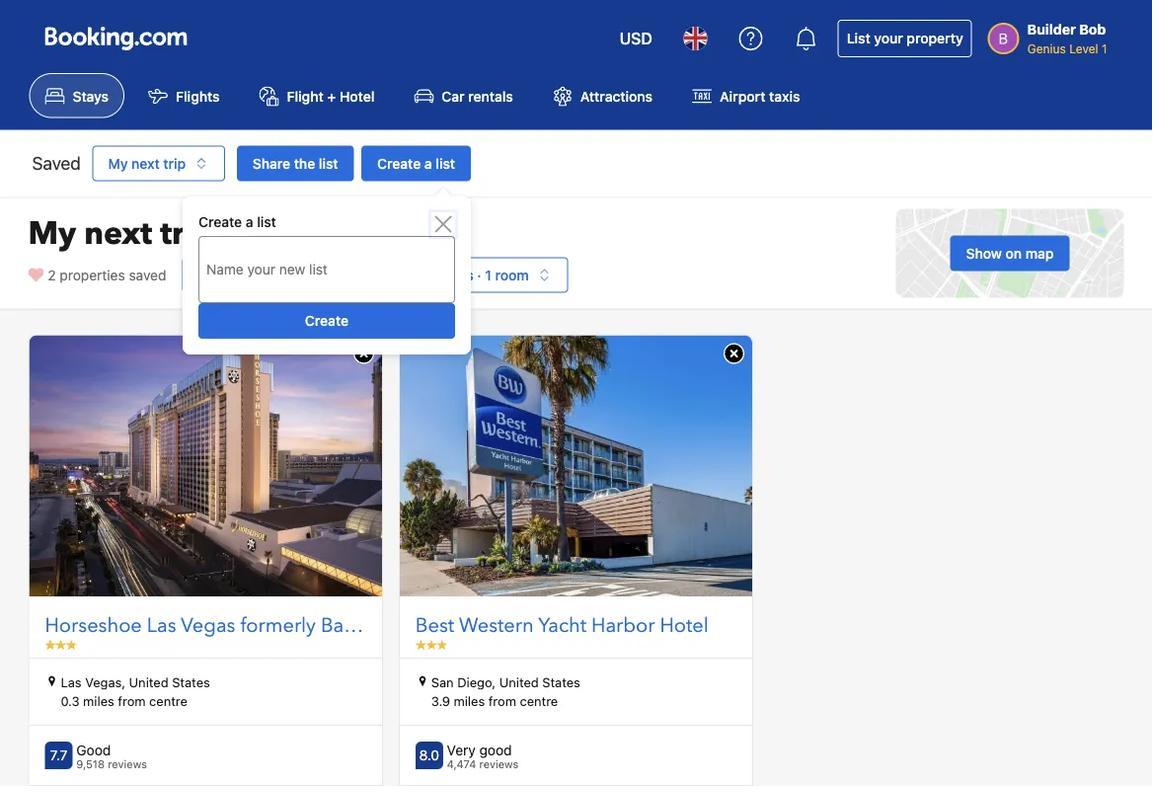 Task type: vqa. For each thing, say whether or not it's contained in the screenshot.
city associated with Ancon
no



Task type: locate. For each thing, give the bounding box(es) containing it.
1 horizontal spatial rated element
[[447, 742, 519, 758]]

create inside button
[[377, 155, 421, 171]]

san diego, united states
[[432, 675, 581, 689]]

my next trip
[[108, 155, 186, 171], [28, 212, 215, 255]]

western
[[459, 612, 534, 640]]

0 vertical spatial trip
[[163, 155, 186, 171]]

scored  8.0 element
[[416, 742, 443, 769]]

+
[[327, 88, 336, 104]]

show
[[967, 245, 1003, 261]]

united for las
[[129, 675, 169, 689]]

0 vertical spatial hotel
[[340, 88, 375, 104]]

las
[[147, 612, 176, 640], [61, 675, 82, 689]]

diego,
[[458, 675, 496, 689]]

united up 3.9 miles from centre
[[500, 675, 539, 689]]

0 horizontal spatial las
[[61, 675, 82, 689]]

create button
[[199, 303, 455, 339]]

list inside 'button'
[[319, 155, 338, 171]]

1 horizontal spatial 2
[[422, 266, 430, 283]]

3.9
[[432, 694, 450, 709]]

3 stars image down horseshoe
[[45, 640, 77, 650]]

centre down san diego, united states
[[520, 694, 558, 709]]

a up 14 nov - 24 nov
[[246, 214, 253, 230]]

0 vertical spatial create a list
[[377, 155, 455, 171]]

rentals
[[468, 88, 513, 104]]

0 horizontal spatial list
[[257, 214, 276, 230]]

create a list button
[[362, 145, 471, 181]]

0 horizontal spatial centre
[[149, 694, 188, 709]]

24
[[280, 266, 297, 283]]

rated element
[[76, 742, 147, 758], [447, 742, 519, 758]]

my next trip down flights link
[[108, 155, 186, 171]]

2 states from the left
[[543, 675, 581, 689]]

1 horizontal spatial hotel
[[660, 612, 709, 640]]

centre for las
[[149, 694, 188, 709]]

attractions
[[581, 88, 653, 104]]

2 horizontal spatial list
[[436, 155, 455, 171]]

0 vertical spatial my next trip
[[108, 155, 186, 171]]

rated element for horseshoe
[[76, 742, 147, 758]]

list
[[847, 30, 871, 46]]

0 horizontal spatial 2
[[48, 266, 56, 283]]

list right "the"
[[319, 155, 338, 171]]

0 vertical spatial create
[[377, 155, 421, 171]]

2 for 2 properties saved
[[48, 266, 56, 283]]

0 horizontal spatial united
[[129, 675, 169, 689]]

from
[[118, 694, 146, 709], [489, 694, 517, 709]]

1 horizontal spatial reviews
[[480, 757, 519, 770]]

0 horizontal spatial a
[[246, 214, 253, 230]]

1 2 from the left
[[48, 266, 56, 283]]

trip down flights link
[[163, 155, 186, 171]]

0 horizontal spatial states
[[172, 675, 210, 689]]

airport
[[720, 88, 766, 104]]

2 reviews from the left
[[480, 757, 519, 770]]

0 vertical spatial 1
[[1102, 41, 1108, 55]]

list up the close image in the left of the page
[[436, 155, 455, 171]]

miles down vegas, at the left of the page
[[83, 694, 114, 709]]

1 horizontal spatial create
[[305, 313, 349, 329]]

8.0 very good 4,474 reviews
[[419, 742, 519, 770]]

las vegas, united states
[[61, 675, 210, 689]]

1 vertical spatial hotel
[[660, 612, 709, 640]]

2 for 2 adults                                           · 1 room
[[422, 266, 430, 283]]

miles down diego,
[[454, 694, 485, 709]]

vegas,
[[85, 675, 126, 689]]

1 united from the left
[[129, 675, 169, 689]]

las left 'vegas'
[[147, 612, 176, 640]]

8.0
[[419, 747, 440, 764]]

your
[[875, 30, 904, 46]]

nov left -
[[241, 266, 266, 283]]

2 vertical spatial create
[[305, 313, 349, 329]]

0 horizontal spatial 1
[[485, 266, 492, 283]]

list up -
[[257, 214, 276, 230]]

0 vertical spatial my
[[108, 155, 128, 171]]

reviews right 9,518
[[108, 757, 147, 770]]

2 left adults on the left of page
[[422, 266, 430, 283]]

my next trip inside button
[[108, 155, 186, 171]]

3 stars image
[[45, 640, 77, 650], [416, 640, 447, 650]]

1 vertical spatial create a list
[[199, 214, 276, 230]]

0 horizontal spatial from
[[118, 694, 146, 709]]

2 united from the left
[[500, 675, 539, 689]]

my
[[108, 155, 128, 171], [28, 212, 76, 255]]

2 horizontal spatial create
[[377, 155, 421, 171]]

1 right the ·
[[485, 266, 492, 283]]

horseshoe
[[45, 612, 142, 640]]

create inside button
[[305, 313, 349, 329]]

1 from from the left
[[118, 694, 146, 709]]

1 horizontal spatial las
[[147, 612, 176, 640]]

centre down las vegas, united states
[[149, 694, 188, 709]]

1 horizontal spatial my
[[108, 155, 128, 171]]

0.3 miles from centre
[[61, 694, 188, 709]]

hotel right +
[[340, 88, 375, 104]]

0 horizontal spatial nov
[[241, 266, 266, 283]]

0 vertical spatial a
[[425, 155, 432, 171]]

1 3 stars image from the left
[[45, 640, 77, 650]]

2 from from the left
[[489, 694, 517, 709]]

car
[[442, 88, 465, 104]]

hotel right harbor
[[660, 612, 709, 640]]

miles
[[83, 694, 114, 709], [454, 694, 485, 709]]

reviews
[[108, 757, 147, 770], [480, 757, 519, 770]]

2 miles from the left
[[454, 694, 485, 709]]

2 left properties
[[48, 266, 56, 283]]

1
[[1102, 41, 1108, 55], [485, 266, 492, 283]]

0 horizontal spatial rated element
[[76, 742, 147, 758]]

1 vertical spatial trip
[[160, 212, 215, 255]]

4,474
[[447, 757, 476, 770]]

states down 'vegas'
[[172, 675, 210, 689]]

3 stars image for best western yacht harbor hotel
[[416, 640, 447, 650]]

nov right 24
[[301, 266, 327, 283]]

1 centre from the left
[[149, 694, 188, 709]]

level
[[1070, 41, 1099, 55]]

1 vertical spatial las
[[61, 675, 82, 689]]

3 stars image down best in the bottom left of the page
[[416, 640, 447, 650]]

my next trip button
[[92, 145, 225, 181]]

1 horizontal spatial 3 stars image
[[416, 640, 447, 650]]

list for the share the list 'button'
[[319, 155, 338, 171]]

harbor
[[592, 612, 655, 640]]

1 horizontal spatial create a list
[[377, 155, 455, 171]]

3.9 miles from centre
[[432, 694, 558, 709]]

1 miles from the left
[[83, 694, 114, 709]]

scored  7.7 element
[[45, 742, 73, 769]]

1 horizontal spatial a
[[425, 155, 432, 171]]

share the list button
[[237, 145, 354, 181]]

property
[[907, 30, 964, 46]]

trip inside button
[[163, 155, 186, 171]]

0 vertical spatial las
[[147, 612, 176, 640]]

list inside button
[[436, 155, 455, 171]]

saved
[[129, 266, 166, 283]]

create down car rentals link
[[377, 155, 421, 171]]

airport taxis link
[[677, 73, 816, 118]]

reviews right 4,474
[[480, 757, 519, 770]]

trip up saved
[[160, 212, 215, 255]]

create a list up the close image in the left of the page
[[377, 155, 455, 171]]

trip
[[163, 155, 186, 171], [160, 212, 215, 255]]

a
[[425, 155, 432, 171], [246, 214, 253, 230]]

my right "saved" at the left of the page
[[108, 155, 128, 171]]

create a list up 14
[[199, 214, 276, 230]]

create down create a list text field
[[305, 313, 349, 329]]

properties
[[60, 266, 125, 283]]

states down best western yacht harbor hotel
[[543, 675, 581, 689]]

create
[[377, 155, 421, 171], [199, 214, 242, 230], [305, 313, 349, 329]]

states
[[172, 675, 210, 689], [543, 675, 581, 689]]

1 vertical spatial a
[[246, 214, 253, 230]]

list
[[319, 155, 338, 171], [436, 155, 455, 171], [257, 214, 276, 230]]

7.7 good 9,518 reviews
[[50, 742, 147, 770]]

1 vertical spatial create
[[199, 214, 242, 230]]

2 3 stars image from the left
[[416, 640, 447, 650]]

united
[[129, 675, 169, 689], [500, 675, 539, 689]]

1 vertical spatial my
[[28, 212, 76, 255]]

rated element for best
[[447, 742, 519, 758]]

bally's
[[321, 612, 378, 640]]

14
[[222, 266, 237, 283]]

2 2 from the left
[[422, 266, 430, 283]]

2 rated element from the left
[[447, 742, 519, 758]]

from down las vegas, united states
[[118, 694, 146, 709]]

create a list
[[377, 155, 455, 171], [199, 214, 276, 230]]

horseshoe las vegas formerly bally's
[[45, 612, 378, 640]]

rated element containing good
[[76, 742, 147, 758]]

best
[[416, 612, 455, 640]]

car rentals
[[442, 88, 513, 104]]

create up 14
[[199, 214, 242, 230]]

from down san diego, united states
[[489, 694, 517, 709]]

stays link
[[29, 73, 125, 118]]

1 horizontal spatial centre
[[520, 694, 558, 709]]

0 horizontal spatial 3 stars image
[[45, 640, 77, 650]]

united up 0.3 miles from centre
[[129, 675, 169, 689]]

1 horizontal spatial miles
[[454, 694, 485, 709]]

1 vertical spatial next
[[84, 212, 152, 255]]

stays
[[73, 88, 109, 104]]

the
[[294, 155, 315, 171]]

0 horizontal spatial my
[[28, 212, 76, 255]]

miles for horseshoe
[[83, 694, 114, 709]]

1 horizontal spatial states
[[543, 675, 581, 689]]

2 centre from the left
[[520, 694, 558, 709]]

1 horizontal spatial nov
[[301, 266, 327, 283]]

flight + hotel link
[[244, 73, 391, 118]]

next
[[132, 155, 160, 171], [84, 212, 152, 255]]

0 horizontal spatial reviews
[[108, 757, 147, 770]]

my inside my next trip button
[[108, 155, 128, 171]]

next up 2 properties saved
[[84, 212, 152, 255]]

1 right level
[[1102, 41, 1108, 55]]

rated element containing very good
[[447, 742, 519, 758]]

usd
[[620, 29, 653, 48]]

las up 0.3
[[61, 675, 82, 689]]

next down flights link
[[132, 155, 160, 171]]

1 horizontal spatial list
[[319, 155, 338, 171]]

centre
[[149, 694, 188, 709], [520, 694, 558, 709]]

1 horizontal spatial from
[[489, 694, 517, 709]]

0 horizontal spatial miles
[[83, 694, 114, 709]]

builder
[[1028, 21, 1077, 38]]

a up the close image in the left of the page
[[425, 155, 432, 171]]

1 reviews from the left
[[108, 757, 147, 770]]

flights link
[[132, 73, 236, 118]]

1 horizontal spatial 1
[[1102, 41, 1108, 55]]

1 rated element from the left
[[76, 742, 147, 758]]

2
[[48, 266, 56, 283], [422, 266, 430, 283]]

from for las
[[118, 694, 146, 709]]

1 horizontal spatial united
[[500, 675, 539, 689]]

from  9,518 reviews element
[[76, 757, 147, 770]]

1 states from the left
[[172, 675, 210, 689]]

my up properties
[[28, 212, 76, 255]]

0 vertical spatial next
[[132, 155, 160, 171]]

1 vertical spatial my next trip
[[28, 212, 215, 255]]

my next trip up 2 properties saved
[[28, 212, 215, 255]]



Task type: describe. For each thing, give the bounding box(es) containing it.
0 horizontal spatial create a list
[[199, 214, 276, 230]]

a inside button
[[425, 155, 432, 171]]

states for vegas
[[172, 675, 210, 689]]

centre for western
[[520, 694, 558, 709]]

yacht
[[538, 612, 587, 640]]

1 vertical spatial 1
[[485, 266, 492, 283]]

reviews inside 8.0 very good 4,474 reviews
[[480, 757, 519, 770]]

list for create a list button
[[436, 155, 455, 171]]

1 inside builder bob genius level 1
[[1102, 41, 1108, 55]]

good
[[76, 742, 111, 758]]

vegas
[[181, 612, 236, 640]]

·
[[477, 266, 482, 283]]

good
[[480, 742, 512, 758]]

booking.com online hotel reservations image
[[45, 27, 187, 50]]

saved
[[32, 153, 81, 174]]

horseshoe las vegas formerly bally's link
[[45, 612, 378, 640]]

builder bob genius level 1
[[1028, 21, 1108, 55]]

show on map button
[[951, 235, 1070, 271]]

9,518
[[76, 757, 105, 770]]

bob
[[1080, 21, 1107, 38]]

next inside button
[[132, 155, 160, 171]]

show on map
[[967, 245, 1054, 261]]

taxis
[[770, 88, 801, 104]]

close image
[[432, 212, 455, 236]]

flight
[[287, 88, 324, 104]]

2 properties saved
[[48, 266, 166, 283]]

map
[[1026, 245, 1054, 261]]

reviews inside 7.7 good 9,518 reviews
[[108, 757, 147, 770]]

2 nov from the left
[[301, 266, 327, 283]]

car rentals link
[[398, 73, 529, 118]]

from  4,474 reviews element
[[447, 757, 519, 770]]

7.7
[[50, 747, 67, 764]]

very
[[447, 742, 476, 758]]

adults
[[434, 266, 474, 283]]

flight + hotel
[[287, 88, 375, 104]]

1 nov from the left
[[241, 266, 266, 283]]

from for western
[[489, 694, 517, 709]]

best western yacht harbor hotel
[[416, 612, 709, 640]]

14 nov - 24 nov
[[222, 266, 327, 283]]

2 adults                                           · 1 room
[[422, 266, 529, 283]]

0.3
[[61, 694, 80, 709]]

0 horizontal spatial hotel
[[340, 88, 375, 104]]

usd button
[[608, 15, 665, 62]]

united for western
[[500, 675, 539, 689]]

best western yacht harbor hotel link
[[416, 612, 737, 640]]

flights
[[176, 88, 220, 104]]

share
[[253, 155, 290, 171]]

3 stars image for horseshoe las vegas formerly bally's
[[45, 640, 77, 650]]

share the list
[[253, 155, 338, 171]]

on
[[1006, 245, 1023, 261]]

Create a list text field
[[199, 252, 455, 287]]

room
[[495, 266, 529, 283]]

0 horizontal spatial create
[[199, 214, 242, 230]]

list your property
[[847, 30, 964, 46]]

genius
[[1028, 41, 1067, 55]]

attractions link
[[537, 73, 669, 118]]

create a list inside button
[[377, 155, 455, 171]]

airport taxis
[[720, 88, 801, 104]]

formerly
[[240, 612, 316, 640]]

list your property link
[[838, 20, 973, 57]]

miles for best
[[454, 694, 485, 709]]

-
[[270, 266, 277, 283]]

states for yacht
[[543, 675, 581, 689]]

san
[[432, 675, 454, 689]]



